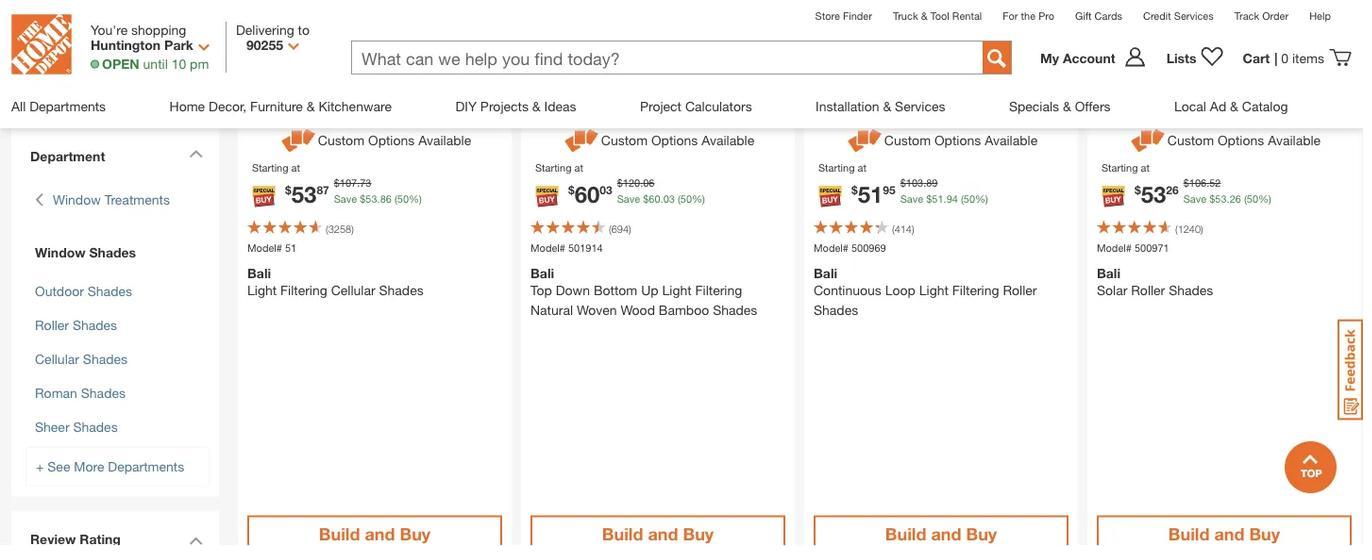 Task type: locate. For each thing, give the bounding box(es) containing it.
) for $ 51 95
[[912, 223, 914, 236]]

2 horizontal spatial roller
[[1131, 283, 1165, 298]]

save for $ 53 87
[[334, 193, 357, 205]]

more options icon image down installation & services
[[845, 126, 884, 155]]

top down bottom up light filtering natural woven wood bamboo shades image
[[521, 0, 795, 117]]

roller down outdoor on the bottom of the page
[[35, 318, 69, 333]]

available down specials
[[985, 133, 1038, 148]]

roman shades link
[[35, 386, 126, 401]]

at up $ 53 26
[[1141, 161, 1150, 174]]

save down 120
[[617, 193, 640, 205]]

50 for $ 60 03
[[680, 193, 692, 205]]

3 filtering from the left
[[952, 283, 999, 298]]

cellular down 3258
[[331, 283, 375, 298]]

model# left 501914
[[531, 242, 565, 254]]

custom for $ 53 26
[[1168, 133, 1214, 148]]

3 available from the left
[[985, 133, 1038, 148]]

0 horizontal spatial 51
[[285, 242, 297, 254]]

$ left the 87 at the left of the page
[[285, 184, 291, 197]]

local
[[1174, 98, 1206, 114]]

model# 500971
[[1097, 242, 1169, 254]]

custom options available up 89
[[884, 133, 1038, 148]]

shades
[[89, 245, 136, 261], [379, 283, 424, 298], [1169, 283, 1213, 298], [88, 284, 132, 299], [713, 303, 757, 318], [814, 303, 858, 318], [73, 318, 117, 333], [83, 352, 127, 367], [81, 386, 126, 401], [73, 420, 118, 435]]

3 model# from the left
[[814, 242, 849, 254]]

3 and from the left
[[931, 524, 961, 545]]

save down 106
[[1184, 193, 1207, 205]]

more options icon image down 'ideas'
[[562, 126, 601, 155]]

save inside $ 103 . 89 save $ 51 . 94 ( 50 %)
[[900, 193, 923, 205]]

starting for $ 60 03
[[535, 161, 572, 174]]

save down 103
[[900, 193, 923, 205]]

shopping
[[131, 22, 186, 37]]

departments
[[29, 98, 106, 114], [108, 459, 184, 475]]

more options icon image
[[278, 126, 318, 155], [562, 126, 601, 155], [845, 126, 884, 155], [1128, 126, 1168, 155]]

4 save from the left
[[1184, 193, 1207, 205]]

shades down cellular shades
[[81, 386, 126, 401]]

2 %) from the left
[[692, 193, 705, 205]]

0 vertical spatial caret icon image
[[189, 150, 203, 158]]

more options icon image for $ 51 95
[[845, 126, 884, 155]]

available for $ 60 03
[[702, 133, 754, 148]]

None text field
[[352, 42, 964, 76]]

4 %) from the left
[[1258, 193, 1271, 205]]

filtering up bamboo
[[695, 283, 742, 298]]

bali inside bali top down bottom up light filtering natural woven wood bamboo shades
[[531, 265, 554, 281]]

1 buy from the left
[[400, 524, 431, 545]]

1 light from the left
[[247, 283, 277, 298]]

1 bali from the left
[[247, 265, 271, 281]]

50 inside $ 103 . 89 save $ 51 . 94 ( 50 %)
[[964, 193, 975, 205]]

1 horizontal spatial cellular
[[331, 283, 375, 298]]

4 build and buy from the left
[[1169, 524, 1280, 545]]

roman
[[35, 386, 77, 401]]

3 at from the left
[[858, 161, 867, 174]]

starting up $ 60 03
[[535, 161, 572, 174]]

$ up model# 501914
[[568, 184, 575, 197]]

at up $ 53 87 on the left of the page
[[291, 161, 300, 174]]

2 save from the left
[[617, 193, 640, 205]]

outdoor shades link
[[35, 284, 132, 299]]

4 buy from the left
[[1249, 524, 1280, 545]]

& left offers
[[1063, 98, 1071, 114]]

roller shades
[[35, 318, 117, 333]]

4 more options icon image from the left
[[1128, 126, 1168, 155]]

50 for $ 51 95
[[964, 193, 975, 205]]

filtering inside bali top down bottom up light filtering natural woven wood bamboo shades
[[695, 283, 742, 298]]

53 inside $ 107 . 73 save $ 53 . 86 ( 50 %)
[[366, 193, 377, 205]]

products
[[60, 77, 114, 93]]

tool
[[930, 9, 950, 22]]

) down 120
[[629, 223, 631, 236]]

( inside $ 120 . 06 save $ 60 . 03 ( 50 %)
[[678, 193, 680, 205]]

store finder
[[815, 9, 872, 22]]

0 horizontal spatial 26
[[1166, 184, 1179, 197]]

0 vertical spatial window
[[53, 192, 101, 208]]

1 horizontal spatial departments
[[108, 459, 184, 475]]

credit services link
[[1143, 9, 1214, 22]]

options for $ 53 26
[[1218, 133, 1264, 148]]

& inside installation & services link
[[883, 98, 891, 114]]

filtering down 'model# 51'
[[280, 283, 327, 298]]

custom up 120
[[601, 133, 648, 148]]

4 bali from the left
[[1097, 265, 1121, 281]]

bali light filtering cellular shades
[[247, 265, 424, 298]]

all departments
[[11, 98, 106, 114]]

1 horizontal spatial 51
[[858, 180, 883, 207]]

available for $ 53 87
[[418, 133, 471, 148]]

bali up top
[[531, 265, 554, 281]]

3 ) from the left
[[912, 223, 914, 236]]

%)
[[409, 193, 422, 205], [692, 193, 705, 205], [975, 193, 988, 205], [1258, 193, 1271, 205]]

custom options available for $ 51 95
[[884, 133, 1038, 148]]

unavailable
[[98, 57, 166, 73]]

50 inside $ 107 . 73 save $ 53 . 86 ( 50 %)
[[397, 193, 409, 205]]

1 starting at from the left
[[252, 161, 300, 174]]

the home depot image
[[11, 14, 72, 75]]

woven
[[577, 303, 617, 318]]

department link
[[21, 137, 210, 176]]

bali continuous loop light filtering roller shades
[[814, 265, 1037, 318]]

2 starting from the left
[[535, 161, 572, 174]]

until
[[143, 56, 168, 71]]

all
[[11, 98, 26, 114]]

& left 'ideas'
[[532, 98, 541, 114]]

2 available from the left
[[702, 133, 754, 148]]

3 starting at from the left
[[818, 161, 867, 174]]

starting at for $ 51 95
[[818, 161, 867, 174]]

save inside $ 120 . 06 save $ 60 . 03 ( 50 %)
[[617, 193, 640, 205]]

light down 'model# 51'
[[247, 283, 277, 298]]

107
[[340, 177, 357, 189]]

shades down continuous
[[814, 303, 858, 318]]

delivering to
[[236, 22, 310, 37]]

starting at for $ 53 87
[[252, 161, 300, 174]]

buy
[[400, 524, 431, 545], [683, 524, 714, 545], [966, 524, 997, 545], [1249, 524, 1280, 545]]

%) for $ 60 03
[[692, 193, 705, 205]]

3 50 from the left
[[964, 193, 975, 205]]

1 %) from the left
[[409, 193, 422, 205]]

) down $ 107 . 73 save $ 53 . 86 ( 50 %)
[[351, 223, 354, 236]]

pm
[[190, 56, 209, 71]]

1 save from the left
[[334, 193, 357, 205]]

bali inside bali solar roller shades
[[1097, 265, 1121, 281]]

more options icon image for $ 53 26
[[1128, 126, 1168, 155]]

0
[[1281, 50, 1289, 65]]

3 build from the left
[[885, 524, 927, 545]]

2 50 from the left
[[680, 193, 692, 205]]

build and buy for fourth build and buy link
[[1169, 524, 1280, 545]]

sheer shades link
[[35, 420, 118, 435]]

options down project
[[651, 133, 698, 148]]

1 horizontal spatial 26
[[1230, 193, 1241, 205]]

0 horizontal spatial filtering
[[280, 283, 327, 298]]

roller left solar
[[1003, 283, 1037, 298]]

4 50 from the left
[[1247, 193, 1258, 205]]

custom down local
[[1168, 133, 1214, 148]]

bali inside bali continuous loop light filtering roller shades
[[814, 265, 837, 281]]

3 custom from the left
[[884, 133, 931, 148]]

for the pro link
[[1003, 9, 1055, 22]]

1 caret icon image from the top
[[189, 150, 203, 158]]

shades inside bali top down bottom up light filtering natural woven wood bamboo shades
[[713, 303, 757, 318]]

$ left 52
[[1184, 177, 1189, 189]]

4 options from the left
[[1218, 133, 1264, 148]]

& right furniture
[[307, 98, 315, 114]]

light filtering cellular shades image
[[238, 0, 512, 117]]

window right back caret image
[[53, 192, 101, 208]]

0 horizontal spatial light
[[247, 283, 277, 298]]

furniture
[[250, 98, 303, 114]]

3 starting from the left
[[818, 161, 855, 174]]

options for $ 53 87
[[368, 133, 415, 148]]

1 model# from the left
[[247, 242, 282, 254]]

414
[[895, 223, 912, 236]]

1 horizontal spatial filtering
[[695, 283, 742, 298]]

bali
[[247, 265, 271, 281], [531, 265, 554, 281], [814, 265, 837, 281], [1097, 265, 1121, 281]]

3 save from the left
[[900, 193, 923, 205]]

0 horizontal spatial services
[[895, 98, 945, 114]]

options up 73
[[368, 133, 415, 148]]

window treatments link
[[53, 190, 170, 210]]

2 model# from the left
[[531, 242, 565, 254]]

3 build and buy link from the left
[[814, 516, 1069, 547]]

51 left 94
[[932, 193, 944, 205]]

0 vertical spatial departments
[[29, 98, 106, 114]]

None text field
[[352, 42, 964, 76]]

2 caret icon image from the top
[[189, 537, 203, 546]]

( inside $ 103 . 89 save $ 51 . 94 ( 50 %)
[[961, 193, 964, 205]]

1 vertical spatial caret icon image
[[189, 537, 203, 546]]

bali up solar
[[1097, 265, 1121, 281]]

) down $ 106 . 52 save $ 53 . 26 ( 50 %)
[[1201, 223, 1203, 236]]

1 starting from the left
[[252, 161, 288, 174]]

1 more options icon image from the left
[[278, 126, 318, 155]]

1 build and buy link from the left
[[247, 516, 502, 547]]

3 %) from the left
[[975, 193, 988, 205]]

2 horizontal spatial 51
[[932, 193, 944, 205]]

& right ad
[[1230, 98, 1238, 114]]

1 ) from the left
[[351, 223, 354, 236]]

services right installation on the right of the page
[[895, 98, 945, 114]]

0 horizontal spatial cellular
[[35, 352, 79, 367]]

%) inside $ 120 . 06 save $ 60 . 03 ( 50 %)
[[692, 193, 705, 205]]

all departments link
[[11, 84, 106, 128]]

2 and from the left
[[648, 524, 678, 545]]

2 custom from the left
[[601, 133, 648, 148]]

model# for $ 53 87
[[247, 242, 282, 254]]

build for third build and buy link
[[885, 524, 927, 545]]

03
[[600, 184, 612, 197], [663, 193, 675, 205]]

continuous
[[814, 283, 882, 298]]

$ up model# 500971
[[1135, 184, 1141, 197]]

model#
[[247, 242, 282, 254], [531, 242, 565, 254], [814, 242, 849, 254], [1097, 242, 1132, 254]]

store finder link
[[815, 9, 872, 22]]

cellular shades
[[35, 352, 127, 367]]

1 horizontal spatial light
[[662, 283, 692, 298]]

3 options from the left
[[935, 133, 981, 148]]

51 inside $ 103 . 89 save $ 51 . 94 ( 50 %)
[[932, 193, 944, 205]]

shades inside window shades link
[[89, 245, 136, 261]]

$ left 95
[[851, 184, 858, 197]]

2 starting at from the left
[[535, 161, 583, 174]]

starting up $ 53 26
[[1102, 161, 1138, 174]]

and
[[365, 524, 395, 545], [648, 524, 678, 545], [931, 524, 961, 545], [1214, 524, 1245, 545]]

& inside specials & offers link
[[1063, 98, 1071, 114]]

& right installation on the right of the page
[[883, 98, 891, 114]]

bali inside the 'bali light filtering cellular shades'
[[247, 265, 271, 281]]

53 left 86 at left top
[[366, 193, 377, 205]]

)
[[351, 223, 354, 236], [629, 223, 631, 236], [912, 223, 914, 236], [1201, 223, 1203, 236]]

save for $ 53 26
[[1184, 193, 1207, 205]]

custom for $ 51 95
[[884, 133, 931, 148]]

shades down 500971
[[1169, 283, 1213, 298]]

3 custom options available from the left
[[884, 133, 1038, 148]]

gift cards link
[[1075, 9, 1122, 22]]

%) inside $ 103 . 89 save $ 51 . 94 ( 50 %)
[[975, 193, 988, 205]]

2 options from the left
[[651, 133, 698, 148]]

3 bali from the left
[[814, 265, 837, 281]]

4 starting at from the left
[[1102, 161, 1150, 174]]

1 horizontal spatial 60
[[649, 193, 660, 205]]

4 build from the left
[[1169, 524, 1210, 545]]

services
[[1174, 9, 1214, 22], [895, 98, 945, 114]]

starting up $ 51 95
[[818, 161, 855, 174]]

1 filtering from the left
[[280, 283, 327, 298]]

departments down the products
[[29, 98, 106, 114]]

60 down 06 on the left
[[649, 193, 660, 205]]

and for 4th build and buy link from the right
[[365, 524, 395, 545]]

0 horizontal spatial 03
[[600, 184, 612, 197]]

diy
[[455, 98, 477, 114]]

custom options available up 73
[[318, 133, 471, 148]]

wood
[[621, 303, 655, 318]]

& left tool
[[921, 9, 928, 22]]

starting at up $ 53 26
[[1102, 161, 1150, 174]]

cellular up roman at the left
[[35, 352, 79, 367]]

2 build from the left
[[602, 524, 643, 545]]

credit services
[[1143, 9, 1214, 22]]

at up $ 60 03
[[574, 161, 583, 174]]

bali for $ 53 26
[[1097, 265, 1121, 281]]

installation
[[816, 98, 879, 114]]

3 more options icon image from the left
[[845, 126, 884, 155]]

1 custom from the left
[[318, 133, 364, 148]]

shades down window shades link
[[88, 284, 132, 299]]

at up $ 51 95
[[858, 161, 867, 174]]

starting at up $ 51 95
[[818, 161, 867, 174]]

2 horizontal spatial filtering
[[952, 283, 999, 298]]

and for fourth build and buy link
[[1214, 524, 1245, 545]]

10
[[171, 56, 186, 71]]

shades down 86 at left top
[[379, 283, 424, 298]]

103
[[906, 177, 923, 189]]

60 inside $ 120 . 06 save $ 60 . 03 ( 50 %)
[[649, 193, 660, 205]]

4 ) from the left
[[1201, 223, 1203, 236]]

4 custom options available from the left
[[1168, 133, 1321, 148]]

custom up 103
[[884, 133, 931, 148]]

roller right solar
[[1131, 283, 1165, 298]]

.
[[357, 177, 360, 189], [640, 177, 643, 189], [923, 177, 926, 189], [1207, 177, 1210, 189], [377, 193, 380, 205], [660, 193, 663, 205], [944, 193, 947, 205], [1227, 193, 1230, 205]]

roller
[[1003, 283, 1037, 298], [1131, 283, 1165, 298], [35, 318, 69, 333]]

bali up continuous
[[814, 265, 837, 281]]

roller shades link
[[35, 318, 117, 333]]

light inside the 'bali light filtering cellular shades'
[[247, 283, 277, 298]]

model# left 500971
[[1097, 242, 1132, 254]]

save for $ 60 03
[[617, 193, 640, 205]]

1 options from the left
[[368, 133, 415, 148]]

for the pro
[[1003, 9, 1055, 22]]

options up 89
[[935, 133, 981, 148]]

( inside $ 106 . 52 save $ 53 . 26 ( 50 %)
[[1244, 193, 1247, 205]]

3 buy from the left
[[966, 524, 997, 545]]

save inside $ 107 . 73 save $ 53 . 86 ( 50 %)
[[334, 193, 357, 205]]

2 light from the left
[[662, 283, 692, 298]]

down
[[556, 283, 590, 298]]

4 starting from the left
[[1102, 161, 1138, 174]]

1 custom options available from the left
[[318, 133, 471, 148]]

starting for $ 53 87
[[252, 161, 288, 174]]

1 build and buy from the left
[[319, 524, 431, 545]]

4 available from the left
[[1268, 133, 1321, 148]]

4 model# from the left
[[1097, 242, 1132, 254]]

50 inside $ 106 . 52 save $ 53 . 26 ( 50 %)
[[1247, 193, 1258, 205]]

1 vertical spatial departments
[[108, 459, 184, 475]]

window for window treatments
[[53, 192, 101, 208]]

50 inside $ 120 . 06 save $ 60 . 03 ( 50 %)
[[680, 193, 692, 205]]

51 up the 'bali light filtering cellular shades'
[[285, 242, 297, 254]]

available down diy
[[418, 133, 471, 148]]

save down 107
[[334, 193, 357, 205]]

and for third build and buy link
[[931, 524, 961, 545]]

available down catalog
[[1268, 133, 1321, 148]]

$ right the 87 at the left of the page
[[334, 177, 340, 189]]

1 available from the left
[[418, 133, 471, 148]]

2 ) from the left
[[629, 223, 631, 236]]

filtering right 'loop'
[[952, 283, 999, 298]]

delivering
[[236, 22, 294, 37]]

& inside local ad & catalog link
[[1230, 98, 1238, 114]]

2 custom options available from the left
[[601, 133, 754, 148]]

2 more options icon image from the left
[[562, 126, 601, 155]]

shades up outdoor shades "link"
[[89, 245, 136, 261]]

model# left 500969
[[814, 242, 849, 254]]

$ 103 . 89 save $ 51 . 94 ( 50 %)
[[900, 177, 988, 205]]

89
[[926, 177, 938, 189]]

3 build and buy from the left
[[885, 524, 997, 545]]

2 horizontal spatial light
[[919, 283, 949, 298]]

light up bamboo
[[662, 283, 692, 298]]

build and buy for third build and buy link from right
[[602, 524, 714, 545]]

natural
[[531, 303, 573, 318]]

save inside $ 106 . 52 save $ 53 . 26 ( 50 %)
[[1184, 193, 1207, 205]]

caret icon image
[[189, 150, 203, 158], [189, 537, 203, 546]]

model# up the 'bali light filtering cellular shades'
[[247, 242, 282, 254]]

1 build from the left
[[319, 524, 360, 545]]

window up outdoor on the bottom of the page
[[35, 245, 86, 261]]

more options icon image down home decor, furniture & kitchenware
[[278, 126, 318, 155]]

build and buy for third build and buy link
[[885, 524, 997, 545]]

4 at from the left
[[1141, 161, 1150, 174]]

86
[[380, 193, 392, 205]]

2 buy from the left
[[683, 524, 714, 545]]

3 light from the left
[[919, 283, 949, 298]]

1 horizontal spatial 03
[[663, 193, 675, 205]]

60 left 120
[[575, 180, 600, 207]]

options for $ 51 95
[[935, 133, 981, 148]]

%) inside $ 106 . 52 save $ 53 . 26 ( 50 %)
[[1258, 193, 1271, 205]]

1 at from the left
[[291, 161, 300, 174]]

project
[[640, 98, 682, 114]]

starting at up $ 53 87 on the left of the page
[[252, 161, 300, 174]]

buy for third build and buy link
[[966, 524, 997, 545]]

$ left 06 on the left
[[617, 177, 623, 189]]

%) for $ 53 26
[[1258, 193, 1271, 205]]

ad
[[1210, 98, 1226, 114]]

2 at from the left
[[574, 161, 583, 174]]

4 custom from the left
[[1168, 133, 1214, 148]]

light right 'loop'
[[919, 283, 949, 298]]

bali down 'model# 51'
[[247, 265, 271, 281]]

shades right bamboo
[[713, 303, 757, 318]]

1 horizontal spatial roller
[[1003, 283, 1037, 298]]

1 and from the left
[[365, 524, 395, 545]]

$ 107 . 73 save $ 53 . 86 ( 50 %)
[[334, 177, 422, 205]]

1 50 from the left
[[397, 193, 409, 205]]

4 and from the left
[[1214, 524, 1245, 545]]

filtering inside the 'bali light filtering cellular shades'
[[280, 283, 327, 298]]

shades inside the 'bali light filtering cellular shades'
[[379, 283, 424, 298]]

bali top down bottom up light filtering natural woven wood bamboo shades
[[531, 265, 757, 318]]

options down local ad & catalog link
[[1218, 133, 1264, 148]]

at for $ 53 87
[[291, 161, 300, 174]]

filtering inside bali continuous loop light filtering roller shades
[[952, 283, 999, 298]]

2 bali from the left
[[531, 265, 554, 281]]

0 horizontal spatial departments
[[29, 98, 106, 114]]

custom down the kitchenware
[[318, 133, 364, 148]]

53 down 52
[[1215, 193, 1227, 205]]

2 build and buy from the left
[[602, 524, 714, 545]]

0 vertical spatial services
[[1174, 9, 1214, 22]]

( 1240 )
[[1175, 223, 1203, 236]]

services right credit
[[1174, 9, 1214, 22]]

0 vertical spatial cellular
[[331, 283, 375, 298]]

specials & offers link
[[1009, 84, 1111, 128]]

$ 51 95
[[851, 180, 896, 207]]

51 for $ 51 95
[[858, 180, 883, 207]]

model# for $ 51 95
[[814, 242, 849, 254]]

51 left 103
[[858, 180, 883, 207]]

custom options available down project
[[601, 133, 754, 148]]

light
[[247, 283, 277, 298], [662, 283, 692, 298], [919, 283, 949, 298]]

shades up the roman shades
[[83, 352, 127, 367]]

2 filtering from the left
[[695, 283, 742, 298]]

starting at
[[252, 161, 300, 174], [535, 161, 583, 174], [818, 161, 867, 174], [1102, 161, 1150, 174]]

build and buy for 4th build and buy link from the right
[[319, 524, 431, 545]]

more options icon image up $ 53 26
[[1128, 126, 1168, 155]]

51 for model# 51
[[285, 242, 297, 254]]

and for third build and buy link from right
[[648, 524, 678, 545]]

departments right more
[[108, 459, 184, 475]]

26 inside $ 53 26
[[1166, 184, 1179, 197]]

60
[[575, 180, 600, 207], [649, 193, 660, 205]]

roman shades
[[35, 386, 126, 401]]

%) inside $ 107 . 73 save $ 53 . 86 ( 50 %)
[[409, 193, 422, 205]]

) down 103
[[912, 223, 914, 236]]

available down calculators
[[702, 133, 754, 148]]

1 vertical spatial cellular
[[35, 352, 79, 367]]

at
[[291, 161, 300, 174], [574, 161, 583, 174], [858, 161, 867, 174], [1141, 161, 1150, 174]]

starting up $ 53 87 on the left of the page
[[252, 161, 288, 174]]

open until 10 pm
[[102, 56, 209, 71]]

solar roller shades image
[[1087, 0, 1361, 117]]

1 vertical spatial window
[[35, 245, 86, 261]]



Task type: describe. For each thing, give the bounding box(es) containing it.
0 items
[[1281, 50, 1324, 65]]

continuous loop light filtering roller shades image
[[804, 0, 1078, 117]]

light inside bali continuous loop light filtering roller shades
[[919, 283, 949, 298]]

window for window shades
[[35, 245, 86, 261]]

$ inside $ 53 87
[[285, 184, 291, 197]]

53 left 106
[[1141, 180, 1166, 207]]

outdoor shades
[[35, 284, 132, 299]]

lists
[[1166, 50, 1197, 65]]

track
[[1235, 9, 1260, 22]]

& inside diy projects & ideas link
[[532, 98, 541, 114]]

bali for $ 51 95
[[814, 265, 837, 281]]

bali solar roller shades
[[1097, 265, 1213, 298]]

departments inside all departments link
[[29, 98, 106, 114]]

cellular shades link
[[35, 352, 127, 367]]

sheer shades
[[35, 420, 118, 435]]

$ 106 . 52 save $ 53 . 26 ( 50 %)
[[1184, 177, 1271, 205]]

huntington park
[[91, 37, 193, 53]]

694
[[611, 223, 629, 236]]

help
[[1310, 9, 1331, 22]]

50 for $ 53 26
[[1247, 193, 1258, 205]]

0 horizontal spatial roller
[[35, 318, 69, 333]]

custom options available for $ 60 03
[[601, 133, 754, 148]]

show unavailable products
[[60, 57, 166, 93]]

model# for $ 60 03
[[531, 242, 565, 254]]

$ down 73
[[360, 193, 366, 205]]

shades inside bali continuous loop light filtering roller shades
[[814, 303, 858, 318]]

1 horizontal spatial services
[[1174, 9, 1214, 22]]

53 left 107
[[291, 180, 317, 207]]

73
[[360, 177, 371, 189]]

finder
[[843, 9, 872, 22]]

$ 120 . 06 save $ 60 . 03 ( 50 %)
[[617, 177, 705, 205]]

pro
[[1039, 9, 1055, 22]]

lists link
[[1157, 46, 1233, 69]]

at for $ 53 26
[[1141, 161, 1150, 174]]

$ 53 26
[[1135, 180, 1179, 207]]

my account
[[1040, 50, 1115, 65]]

bali for $ 53 87
[[247, 265, 271, 281]]

availability link
[[21, 7, 210, 51]]

see
[[47, 459, 70, 475]]

at for $ 60 03
[[574, 161, 583, 174]]

) for $ 60 03
[[629, 223, 631, 236]]

) for $ 53 26
[[1201, 223, 1203, 236]]

you're shopping
[[91, 22, 186, 37]]

87
[[317, 184, 329, 197]]

window treatments
[[53, 192, 170, 208]]

1 vertical spatial services
[[895, 98, 945, 114]]

at for $ 51 95
[[858, 161, 867, 174]]

huntington
[[91, 37, 161, 53]]

$ inside $ 51 95
[[851, 184, 858, 197]]

$ inside $ 53 26
[[1135, 184, 1141, 197]]

top
[[531, 283, 552, 298]]

starting for $ 51 95
[[818, 161, 855, 174]]

more
[[74, 459, 104, 475]]

model# for $ 53 26
[[1097, 242, 1132, 254]]

06
[[643, 177, 655, 189]]

store
[[815, 9, 840, 22]]

available for $ 53 26
[[1268, 133, 1321, 148]]

build for third build and buy link from right
[[602, 524, 643, 545]]

diy projects & ideas
[[455, 98, 576, 114]]

solar
[[1097, 283, 1128, 298]]

you're
[[91, 22, 128, 37]]

buy for 4th build and buy link from the right
[[400, 524, 431, 545]]

to
[[298, 22, 310, 37]]

order
[[1262, 9, 1289, 22]]

custom for $ 60 03
[[601, 133, 648, 148]]

custom options available for $ 53 26
[[1168, 133, 1321, 148]]

gift
[[1075, 9, 1092, 22]]

ideas
[[544, 98, 576, 114]]

& inside home decor, furniture & kitchenware link
[[307, 98, 315, 114]]

$ down 89
[[926, 193, 932, 205]]

account
[[1063, 50, 1115, 65]]

+ see more departments
[[36, 459, 184, 475]]

$ right 95
[[900, 177, 906, 189]]

home decor, furniture & kitchenware link
[[169, 84, 392, 128]]

buy for fourth build and buy link
[[1249, 524, 1280, 545]]

show unavailable products link
[[60, 57, 166, 93]]

specials
[[1009, 98, 1059, 114]]

track order link
[[1235, 9, 1289, 22]]

rental
[[952, 9, 982, 22]]

offers
[[1075, 98, 1111, 114]]

home
[[169, 98, 205, 114]]

truck & tool rental link
[[893, 9, 982, 22]]

options for $ 60 03
[[651, 133, 698, 148]]

home decor, furniture & kitchenware
[[169, 98, 392, 114]]

1240
[[1178, 223, 1201, 236]]

decor,
[[209, 98, 247, 114]]

installation & services
[[816, 98, 945, 114]]

save for $ 51 95
[[900, 193, 923, 205]]

03 inside $ 60 03
[[600, 184, 612, 197]]

show
[[60, 57, 94, 73]]

park
[[164, 37, 193, 53]]

starting for $ 53 26
[[1102, 161, 1138, 174]]

light inside bali top down bottom up light filtering natural woven wood bamboo shades
[[662, 283, 692, 298]]

$ inside $ 60 03
[[568, 184, 575, 197]]

buy for third build and buy link from right
[[683, 524, 714, 545]]

roller inside bali continuous loop light filtering roller shades
[[1003, 283, 1037, 298]]

back caret image
[[35, 190, 43, 210]]

kitchenware
[[319, 98, 392, 114]]

( inside $ 107 . 73 save $ 53 . 86 ( 50 %)
[[395, 193, 397, 205]]

custom options available for $ 53 87
[[318, 133, 471, 148]]

cellular inside the 'bali light filtering cellular shades'
[[331, 283, 375, 298]]

the
[[1021, 9, 1036, 22]]

500969
[[851, 242, 886, 254]]

installation & services link
[[816, 84, 945, 128]]

help link
[[1310, 9, 1331, 22]]

$ down 52
[[1209, 193, 1215, 205]]

build for 4th build and buy link from the right
[[319, 524, 360, 545]]

starting at for $ 53 26
[[1102, 161, 1150, 174]]

gift cards
[[1075, 9, 1122, 22]]

+ see more departments link
[[25, 447, 210, 488]]

window shades
[[35, 245, 136, 261]]

501914
[[568, 242, 603, 254]]

caret icon image inside department link
[[189, 150, 203, 158]]

project calculators link
[[640, 84, 752, 128]]

roller inside bali solar roller shades
[[1131, 283, 1165, 298]]

feedback link image
[[1338, 319, 1363, 421]]

open
[[102, 56, 139, 71]]

model# 501914
[[531, 242, 603, 254]]

26 inside $ 106 . 52 save $ 53 . 26 ( 50 %)
[[1230, 193, 1241, 205]]

2 build and buy link from the left
[[531, 516, 785, 547]]

departments inside + see more departments link
[[108, 459, 184, 475]]

( 414 )
[[892, 223, 914, 236]]

more options icon image for $ 60 03
[[562, 126, 601, 155]]

my
[[1040, 50, 1059, 65]]

0 horizontal spatial 60
[[575, 180, 600, 207]]

4 build and buy link from the left
[[1097, 516, 1352, 547]]

availability
[[30, 18, 98, 34]]

window shades link
[[30, 243, 200, 263]]

03 inside $ 120 . 06 save $ 60 . 03 ( 50 %)
[[663, 193, 675, 205]]

cart
[[1243, 50, 1270, 65]]

bali for $ 60 03
[[531, 265, 554, 281]]

53 inside $ 106 . 52 save $ 53 . 26 ( 50 %)
[[1215, 193, 1227, 205]]

bottom
[[594, 283, 638, 298]]

%) for $ 53 87
[[409, 193, 422, 205]]

$ down 06 on the left
[[643, 193, 649, 205]]

more options icon image for $ 53 87
[[278, 126, 318, 155]]

50 for $ 53 87
[[397, 193, 409, 205]]

build for fourth build and buy link
[[1169, 524, 1210, 545]]

cards
[[1095, 9, 1122, 22]]

loop
[[885, 283, 916, 298]]

starting at for $ 60 03
[[535, 161, 583, 174]]

shades down outdoor shades
[[73, 318, 117, 333]]

custom for $ 53 87
[[318, 133, 364, 148]]

department
[[30, 149, 105, 164]]

) for $ 53 87
[[351, 223, 354, 236]]

catalog
[[1242, 98, 1288, 114]]

model# 500969
[[814, 242, 886, 254]]

available for $ 51 95
[[985, 133, 1038, 148]]

90255
[[246, 37, 283, 53]]

%) for $ 51 95
[[975, 193, 988, 205]]

submit search image
[[987, 49, 1006, 68]]

shades down the roman shades
[[73, 420, 118, 435]]

shades inside bali solar roller shades
[[1169, 283, 1213, 298]]



Task type: vqa. For each thing, say whether or not it's contained in the screenshot.
( in $ 103 . 89 Save $ 51 . 94 ( 50 %)
yes



